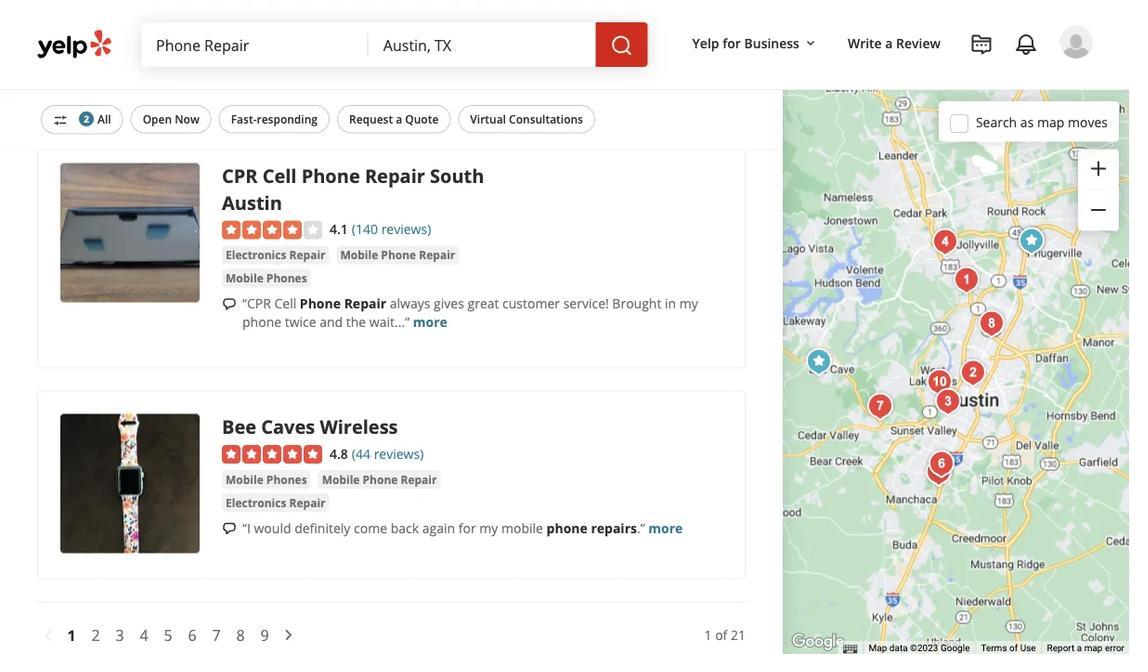 Task type: describe. For each thing, give the bounding box(es) containing it.
page: 8 element
[[236, 624, 245, 647]]

cpr
[[222, 163, 258, 189]]

5
[[164, 625, 172, 645]]

0 horizontal spatial request a quote button
[[337, 105, 451, 133]]

2 link
[[84, 622, 108, 650]]

fast-responding button
[[219, 105, 330, 133]]

7 link
[[204, 622, 229, 650]]

keyboard shortcuts image
[[843, 644, 858, 654]]

reviews) for phone
[[382, 221, 431, 238]]

0 vertical spatial in
[[285, 57, 296, 75]]

(44 reviews)
[[352, 445, 424, 463]]

5 link
[[156, 622, 180, 650]]

repair inside mobile phone repair mobile phones
[[419, 248, 456, 263]]

brought
[[613, 295, 662, 313]]

search image
[[611, 34, 633, 57]]

phone inside always gives great customer service! brought in my phone twice and the wait..."
[[243, 314, 282, 331]]

page: 7 element
[[212, 624, 221, 647]]

report a map error
[[1048, 643, 1125, 654]]

more for the top the more link
[[476, 10, 511, 27]]

repairs
[[591, 520, 637, 537]]

phones inside mobile phone repair mobile phones
[[267, 271, 307, 286]]

"i would definitely come back again for my mobile phone repairs ." more
[[243, 520, 683, 537]]

open now
[[143, 112, 200, 127]]

minutes
[[357, 57, 411, 75]]

requested
[[332, 77, 385, 92]]

7
[[212, 625, 221, 645]]

page: 9 element
[[261, 624, 269, 647]]

responding
[[257, 112, 318, 127]]

phone inside the mobile phone repair electronics repair
[[363, 472, 398, 488]]

(140 reviews)
[[352, 221, 431, 238]]

open now button
[[131, 105, 212, 133]]

for inside button
[[723, 34, 741, 52]]

1up repairs image
[[930, 383, 967, 420]]

google
[[941, 643, 971, 654]]

4 link
[[132, 622, 156, 650]]

twice
[[285, 314, 317, 331]]

none field "find"
[[156, 34, 354, 55]]

cpr cell phone repair south austin link
[[222, 163, 485, 215]]

(140 reviews) link
[[352, 219, 431, 239]]

31 locals recently requested a quote
[[240, 77, 428, 92]]

review
[[897, 34, 941, 52]]

macdoctors image
[[801, 343, 838, 381]]

1 horizontal spatial request a quote button
[[566, 54, 723, 95]]

of for terms
[[1010, 643, 1019, 654]]

definitely
[[295, 520, 351, 537]]

(44
[[352, 445, 371, 463]]

4.8
[[330, 445, 348, 463]]

atx cell repair image
[[949, 262, 986, 299]]

3 link
[[108, 622, 132, 650]]

4.1 link
[[330, 219, 348, 239]]

4
[[140, 625, 148, 645]]

map for moves
[[1038, 113, 1065, 131]]

9
[[261, 625, 269, 645]]

1 horizontal spatial request a quote
[[584, 64, 705, 85]]

mobile
[[502, 520, 544, 537]]

wireless
[[320, 414, 398, 440]]

request inside filters group
[[349, 112, 393, 127]]

business
[[745, 34, 800, 52]]

16 speech v2 image
[[222, 522, 237, 537]]

south
[[430, 163, 485, 189]]

1 horizontal spatial quote
[[661, 64, 705, 85]]

page: 2 element
[[91, 624, 100, 647]]

my for for
[[480, 520, 498, 537]]

repair down (44 reviews)
[[401, 472, 437, 488]]

map data ©2023 google
[[869, 643, 971, 654]]

terms of use
[[982, 643, 1037, 654]]

report a map error link
[[1048, 643, 1125, 654]]

"cpr
[[243, 295, 271, 313]]

6 link
[[180, 622, 204, 650]]

fast-responding
[[231, 112, 318, 127]]

mobile phones button for second mobile phones link from the top
[[222, 471, 311, 489]]

in inside always gives great customer service! brought in my phone twice and the wait..."
[[665, 295, 677, 313]]

filters group
[[37, 105, 599, 134]]

virtual consultations button
[[458, 105, 596, 133]]

Near text field
[[384, 34, 581, 55]]

hi-tech gadgets image
[[927, 223, 965, 261]]

always
[[390, 295, 431, 313]]

error
[[1106, 643, 1125, 654]]

cell for cpr
[[263, 163, 297, 189]]

user actions element
[[678, 23, 1120, 138]]

now
[[175, 112, 200, 127]]

report
[[1048, 643, 1075, 654]]

responds in about 10 minutes
[[222, 57, 411, 75]]

of for 1
[[716, 627, 728, 644]]

map for error
[[1085, 643, 1103, 654]]

mobile for mobile phone repair mobile phones
[[341, 248, 378, 263]]

4.8 star rating image
[[222, 446, 322, 464]]

2 vertical spatial more
[[649, 520, 683, 537]]

ruby a. image
[[1060, 25, 1094, 59]]

quote
[[397, 77, 428, 92]]

phone up and
[[300, 295, 341, 313]]

the
[[346, 314, 366, 331]]

search
[[977, 113, 1018, 131]]

repair inside cpr cell phone repair south austin
[[365, 163, 425, 189]]

."
[[637, 520, 645, 537]]

©2023
[[911, 643, 939, 654]]

search as map moves
[[977, 113, 1109, 131]]

1 horizontal spatial phone
[[547, 520, 588, 537]]

more link for cpr cell phone repair south austin
[[413, 314, 448, 331]]

mobile phone repair mobile phones
[[226, 248, 456, 286]]

pagination navigation navigation
[[37, 602, 746, 654]]

write
[[848, 34, 883, 52]]

bee caves wireless image
[[60, 414, 200, 554]]

great
[[468, 295, 499, 313]]

1 electronics repair link from the top
[[222, 246, 329, 265]]

1 electronics from the top
[[226, 248, 287, 263]]

wait..."
[[370, 314, 410, 331]]

about
[[300, 57, 335, 75]]

virtual consultations
[[471, 112, 584, 127]]

cpr cell phone repair south austin image
[[921, 454, 958, 491]]

zoom in image
[[1088, 157, 1110, 180]]

1 for 1 of 21
[[705, 627, 712, 644]]

repair up the
[[344, 295, 387, 313]]

google image
[[788, 630, 849, 654]]

all
[[98, 112, 111, 127]]

responds
[[222, 57, 282, 75]]



Task type: vqa. For each thing, say whether or not it's contained in the screenshot.
Map region
yes



Task type: locate. For each thing, give the bounding box(es) containing it.
0 vertical spatial my
[[680, 295, 699, 313]]

1 vertical spatial electronics
[[226, 495, 287, 511]]

austin
[[222, 190, 282, 215]]

0 horizontal spatial 2
[[84, 112, 89, 125]]

would
[[254, 520, 291, 537]]

0 vertical spatial reviews)
[[382, 221, 431, 238]]

phone doctor of oakhill image
[[862, 388, 900, 425]]

electronics inside the mobile phone repair electronics repair
[[226, 495, 287, 511]]

0 horizontal spatial none field
[[156, 34, 354, 55]]

electronics repair button down mobile phones
[[222, 494, 329, 513]]

caves
[[261, 414, 315, 440]]

0 horizontal spatial more
[[413, 314, 448, 331]]

use
[[1021, 643, 1037, 654]]

1 horizontal spatial in
[[665, 295, 677, 313]]

1 mobile phones link from the top
[[222, 269, 311, 288]]

1 vertical spatial in
[[665, 295, 677, 313]]

reviews) inside (44 reviews) link
[[374, 445, 424, 463]]

bee caves wireless image
[[922, 364, 959, 401]]

mobile phone repair link for phone
[[337, 246, 459, 265]]

page: 5 element
[[164, 624, 172, 647]]

0 vertical spatial more
[[476, 10, 511, 27]]

as
[[1021, 113, 1035, 131]]

terms of use link
[[982, 643, 1037, 654]]

phone inside mobile phone repair mobile phones
[[381, 248, 417, 263]]

0 vertical spatial quote
[[661, 64, 705, 85]]

yelp
[[693, 34, 720, 52]]

0 horizontal spatial in
[[285, 57, 296, 75]]

virtual
[[471, 112, 506, 127]]

2 horizontal spatial more
[[649, 520, 683, 537]]

2 electronics repair button from the top
[[222, 494, 329, 513]]

none field "near"
[[384, 34, 581, 55]]

request down search image
[[584, 64, 643, 85]]

1 vertical spatial phones
[[267, 472, 307, 488]]

electronics repair
[[226, 248, 326, 263]]

gives
[[434, 295, 465, 313]]

1 vertical spatial my
[[480, 520, 498, 537]]

phone down (44 reviews)
[[363, 472, 398, 488]]

2 vertical spatial more link
[[649, 520, 683, 537]]

1 horizontal spatial 2
[[91, 625, 100, 645]]

reviews) inside (140 reviews) link
[[382, 221, 431, 238]]

back
[[391, 520, 419, 537]]

open
[[143, 112, 172, 127]]

bee
[[222, 414, 257, 440]]

0 horizontal spatial my
[[480, 520, 498, 537]]

1 horizontal spatial more
[[476, 10, 511, 27]]

longhorn mac repair image
[[1014, 223, 1051, 260], [1014, 223, 1051, 260]]

my for in
[[680, 295, 699, 313]]

more link right ."
[[649, 520, 683, 537]]

2 left all
[[84, 112, 89, 125]]

(140
[[352, 221, 378, 238]]

mobile phone repair button for wireless
[[318, 471, 441, 489]]

more down "gives"
[[413, 314, 448, 331]]

1 horizontal spatial request
[[584, 64, 643, 85]]

"i
[[243, 520, 251, 537]]

phones down electronics repair
[[267, 271, 307, 286]]

8 link
[[229, 622, 253, 650]]

group
[[1079, 149, 1120, 231]]

0 horizontal spatial for
[[459, 520, 476, 537]]

1 vertical spatial for
[[459, 520, 476, 537]]

pro xi image
[[1084, 155, 1122, 192]]

reviews) for wireless
[[374, 445, 424, 463]]

2 phones from the top
[[267, 472, 307, 488]]

0 vertical spatial mobile phones link
[[222, 269, 311, 288]]

zoom out image
[[1088, 199, 1110, 221]]

mobile phones link
[[222, 269, 311, 288], [222, 471, 311, 489]]

1 phones from the top
[[267, 271, 307, 286]]

0 vertical spatial more link
[[476, 10, 511, 27]]

1 vertical spatial phone
[[547, 520, 588, 537]]

electronics repair button for second 'electronics repair' link
[[222, 494, 329, 513]]

0 horizontal spatial phone
[[243, 314, 282, 331]]

ubreakifix image
[[924, 446, 961, 483]]

electronics repair button for 1st 'electronics repair' link from the top of the page
[[222, 246, 329, 265]]

4.1 star rating image
[[222, 221, 322, 240]]

0 horizontal spatial map
[[1038, 113, 1065, 131]]

0 horizontal spatial quote
[[405, 112, 439, 127]]

reviews)
[[382, 221, 431, 238], [374, 445, 424, 463]]

cpr cell phone repair south austin
[[222, 163, 485, 215]]

of
[[716, 627, 728, 644], [1010, 643, 1019, 654]]

always gives great customer service! brought in my phone twice and the wait..."
[[243, 295, 699, 331]]

in right brought
[[665, 295, 677, 313]]

mobile phone repair link down (44 reviews)
[[318, 471, 441, 489]]

2 right page: 1 element
[[91, 625, 100, 645]]

2 horizontal spatial more link
[[649, 520, 683, 537]]

2 electronics from the top
[[226, 495, 287, 511]]

1 horizontal spatial my
[[680, 295, 699, 313]]

1 vertical spatial request
[[349, 112, 393, 127]]

2 for 2 all
[[84, 112, 89, 125]]

come
[[354, 520, 388, 537]]

notifications image
[[1016, 33, 1038, 56]]

0 vertical spatial mobile phone repair button
[[337, 246, 459, 265]]

1 mobile phones button from the top
[[222, 269, 311, 288]]

bee caves wireless link
[[222, 414, 398, 440]]

request a quote button down 'yelp'
[[566, 54, 723, 95]]

0 vertical spatial for
[[723, 34, 741, 52]]

page: 6 element
[[188, 624, 197, 647]]

4.8 link
[[330, 443, 348, 463]]

phones down 4.8 star rating image
[[267, 472, 307, 488]]

mobile for mobile phone repair electronics repair
[[322, 472, 360, 488]]

1 horizontal spatial none field
[[384, 34, 581, 55]]

mobile phone repair button for phone
[[337, 246, 459, 265]]

0 vertical spatial electronics repair button
[[222, 246, 329, 265]]

phones inside 'button'
[[267, 472, 307, 488]]

2
[[84, 112, 89, 125], [91, 625, 100, 645]]

fast-
[[231, 112, 257, 127]]

mobile inside the mobile phone repair electronics repair
[[322, 472, 360, 488]]

reviews) right (140
[[382, 221, 431, 238]]

more up "near" text box
[[476, 10, 511, 27]]

next image
[[278, 624, 300, 647]]

16 trending v2 image
[[222, 77, 237, 92]]

reviews) right (44
[[374, 445, 424, 463]]

16 speech v2 image
[[222, 297, 237, 312]]

map right as
[[1038, 113, 1065, 131]]

1up repairs image
[[955, 355, 992, 392]]

0 vertical spatial phone
[[243, 314, 282, 331]]

8
[[236, 625, 245, 645]]

terms
[[982, 643, 1008, 654]]

0 vertical spatial electronics repair link
[[222, 246, 329, 265]]

0 vertical spatial mobile phone repair link
[[337, 246, 459, 265]]

repair up "gives"
[[419, 248, 456, 263]]

2 mobile phones link from the top
[[222, 471, 311, 489]]

1 left 21
[[705, 627, 712, 644]]

phone right mobile
[[547, 520, 588, 537]]

2 inside "pagination navigation" navigation
[[91, 625, 100, 645]]

0 vertical spatial electronics
[[226, 248, 287, 263]]

cell inside cpr cell phone repair south austin
[[263, 163, 297, 189]]

2 electronics repair link from the top
[[222, 494, 329, 513]]

projects image
[[971, 33, 993, 56]]

cell for "cpr
[[275, 295, 297, 313]]

3
[[116, 625, 124, 645]]

my left mobile
[[480, 520, 498, 537]]

0 horizontal spatial more link
[[413, 314, 448, 331]]

of left 21
[[716, 627, 728, 644]]

None field
[[156, 34, 354, 55], [384, 34, 581, 55]]

more right ."
[[649, 520, 683, 537]]

electronics down mobile phones
[[226, 495, 287, 511]]

phone inside cpr cell phone repair south austin
[[302, 163, 360, 189]]

my
[[680, 295, 699, 313], [480, 520, 498, 537]]

phone up 4.1 link
[[302, 163, 360, 189]]

"cpr cell phone repair
[[243, 295, 387, 313]]

mobile down (140
[[341, 248, 378, 263]]

0 vertical spatial request
[[584, 64, 643, 85]]

request a quote inside filters group
[[349, 112, 439, 127]]

none field up virtual
[[384, 34, 581, 55]]

again
[[423, 520, 455, 537]]

more for cpr cell phone repair south austin the more link
[[413, 314, 448, 331]]

electronics repair link down mobile phones
[[222, 494, 329, 513]]

1 vertical spatial electronics repair button
[[222, 494, 329, 513]]

1 horizontal spatial map
[[1085, 643, 1103, 654]]

request a quote button
[[566, 54, 723, 95], [337, 105, 451, 133]]

1 vertical spatial request a quote button
[[337, 105, 451, 133]]

mobile phones button down electronics repair
[[222, 269, 311, 288]]

31
[[240, 77, 253, 92]]

write a review
[[848, 34, 941, 52]]

page: 1 element
[[59, 622, 84, 650]]

10
[[339, 57, 354, 75]]

customer
[[503, 295, 560, 313]]

request a quote button down quote
[[337, 105, 451, 133]]

1 horizontal spatial of
[[1010, 643, 1019, 654]]

Find text field
[[156, 34, 354, 55]]

0 horizontal spatial request a quote
[[349, 112, 439, 127]]

1 vertical spatial reviews)
[[374, 445, 424, 463]]

service!
[[564, 295, 609, 313]]

repair up the definitely
[[289, 495, 326, 511]]

1 electronics repair button from the top
[[222, 246, 329, 265]]

mobile phones button for second mobile phones link from the bottom
[[222, 269, 311, 288]]

2 none field from the left
[[384, 34, 581, 55]]

16 filter v2 image
[[53, 113, 68, 128]]

4.1
[[330, 221, 348, 238]]

repair down 4.1 star rating image
[[289, 248, 326, 263]]

mobile phones button down 4.8 star rating image
[[222, 471, 311, 489]]

None search field
[[141, 22, 652, 67]]

mobile phone repair link
[[337, 246, 459, 265], [318, 471, 441, 489]]

1 vertical spatial cell
[[275, 295, 297, 313]]

a
[[886, 34, 893, 52], [647, 64, 657, 85], [388, 77, 394, 92], [396, 112, 403, 127], [1078, 643, 1083, 654]]

bee caves wireless
[[222, 414, 398, 440]]

map left error
[[1085, 643, 1103, 654]]

cpr cell phone repair south austin image
[[60, 163, 200, 303]]

page: 4 element
[[140, 624, 148, 647]]

0 horizontal spatial request
[[349, 112, 393, 127]]

recently
[[288, 77, 329, 92]]

2 mobile phones button from the top
[[222, 471, 311, 489]]

none field up responds
[[156, 34, 354, 55]]

mobile phone repair button down (44 reviews)
[[318, 471, 441, 489]]

1 vertical spatial more
[[413, 314, 448, 331]]

for right again
[[459, 520, 476, 537]]

0 horizontal spatial of
[[716, 627, 728, 644]]

a inside filters group
[[396, 112, 403, 127]]

for
[[723, 34, 741, 52], [459, 520, 476, 537]]

mobile phone repair button
[[337, 246, 459, 265], [318, 471, 441, 489]]

1 vertical spatial map
[[1085, 643, 1103, 654]]

write a review link
[[841, 26, 949, 59]]

frankenstein computers image
[[974, 305, 1011, 342]]

of left 'use'
[[1010, 643, 1019, 654]]

mobile phone repair button down (140 reviews)
[[337, 246, 459, 265]]

1 vertical spatial mobile phones link
[[222, 471, 311, 489]]

1 vertical spatial 2
[[91, 625, 100, 645]]

0 vertical spatial 2
[[84, 112, 89, 125]]

mobile down 4.8 star rating image
[[226, 472, 264, 488]]

yelp for business button
[[685, 26, 826, 59]]

0 vertical spatial phones
[[267, 271, 307, 286]]

mobile down the 4.8 at the bottom left of page
[[322, 472, 360, 488]]

request a quote down quote
[[349, 112, 439, 127]]

21
[[731, 627, 746, 644]]

more link up "near" text box
[[476, 10, 511, 27]]

0 vertical spatial cell
[[263, 163, 297, 189]]

2 all
[[84, 112, 111, 127]]

24 chevron left v2 image
[[37, 625, 59, 648]]

repair up (140 reviews) link
[[365, 163, 425, 189]]

page: 3 element
[[116, 624, 124, 647]]

more link down "gives"
[[413, 314, 448, 331]]

1 vertical spatial electronics repair link
[[222, 494, 329, 513]]

request down the requested
[[349, 112, 393, 127]]

1 vertical spatial more link
[[413, 314, 448, 331]]

for right 'yelp'
[[723, 34, 741, 52]]

map
[[869, 643, 888, 654]]

and
[[320, 314, 343, 331]]

1 vertical spatial quote
[[405, 112, 439, 127]]

electronics repair link
[[222, 246, 329, 265], [222, 494, 329, 513]]

mobile for mobile phones
[[226, 472, 264, 488]]

quote down 'yelp'
[[661, 64, 705, 85]]

electronics down 4.1 star rating image
[[226, 248, 287, 263]]

(44 reviews) link
[[352, 443, 424, 463]]

1 vertical spatial mobile phone repair button
[[318, 471, 441, 489]]

phone down "cpr
[[243, 314, 282, 331]]

mobile phone repair link down (140 reviews)
[[337, 246, 459, 265]]

phone down (140 reviews)
[[381, 248, 417, 263]]

consultations
[[509, 112, 584, 127]]

mobile phones link down electronics repair
[[222, 269, 311, 288]]

cell up austin
[[263, 163, 297, 189]]

moves
[[1069, 113, 1109, 131]]

0 vertical spatial request a quote
[[584, 64, 705, 85]]

request a quote down search image
[[584, 64, 705, 85]]

phone
[[243, 314, 282, 331], [547, 520, 588, 537]]

0 vertical spatial mobile phones button
[[222, 269, 311, 288]]

locals
[[256, 77, 285, 92]]

quote inside filters group
[[405, 112, 439, 127]]

1 for 1
[[67, 625, 76, 645]]

2 inside the 2 all
[[84, 112, 89, 125]]

1 of 21
[[705, 627, 746, 644]]

mobile up "cpr
[[226, 271, 264, 286]]

mobile phones link down 4.8 star rating image
[[222, 471, 311, 489]]

mobile phones
[[226, 472, 307, 488]]

more link for bee caves wireless
[[649, 520, 683, 537]]

1 horizontal spatial 1
[[705, 627, 712, 644]]

electronics repair link down 4.1 star rating image
[[222, 246, 329, 265]]

my inside always gives great customer service! brought in my phone twice and the wait..."
[[680, 295, 699, 313]]

electronics repair button down 4.1 star rating image
[[222, 246, 329, 265]]

0 vertical spatial map
[[1038, 113, 1065, 131]]

data
[[890, 643, 908, 654]]

yelp for business
[[693, 34, 800, 52]]

1 horizontal spatial more link
[[476, 10, 511, 27]]

1 horizontal spatial for
[[723, 34, 741, 52]]

mobile phone repair link for wireless
[[318, 471, 441, 489]]

0 horizontal spatial 1
[[67, 625, 76, 645]]

16 chevron down v2 image
[[804, 36, 819, 51]]

repair
[[365, 163, 425, 189], [289, 248, 326, 263], [419, 248, 456, 263], [344, 295, 387, 313], [401, 472, 437, 488], [289, 495, 326, 511]]

1 none field from the left
[[156, 34, 354, 55]]

quote down quote
[[405, 112, 439, 127]]

cell up twice
[[275, 295, 297, 313]]

of inside "pagination navigation" navigation
[[716, 627, 728, 644]]

1
[[67, 625, 76, 645], [705, 627, 712, 644]]

0 vertical spatial request a quote button
[[566, 54, 723, 95]]

map region
[[742, 20, 1131, 654]]

in up the recently
[[285, 57, 296, 75]]

2 for 2
[[91, 625, 100, 645]]

1 vertical spatial mobile phone repair link
[[318, 471, 441, 489]]

in
[[285, 57, 296, 75], [665, 295, 677, 313]]

my right brought
[[680, 295, 699, 313]]

1 right 24 chevron left v2 icon
[[67, 625, 76, 645]]

1 vertical spatial request a quote
[[349, 112, 439, 127]]

1 vertical spatial mobile phones button
[[222, 471, 311, 489]]

cell
[[263, 163, 297, 189], [275, 295, 297, 313]]



